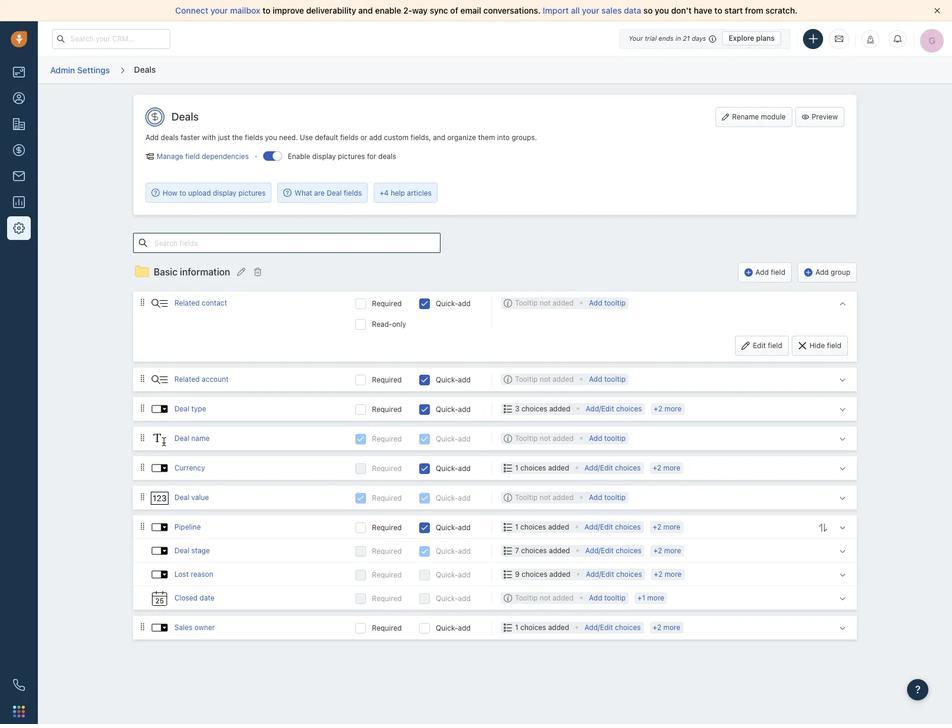 Task type: describe. For each thing, give the bounding box(es) containing it.
start
[[725, 5, 743, 15]]

dependencies
[[202, 152, 249, 161]]

closed date link
[[175, 594, 215, 603]]

add tooltip for deal value
[[589, 493, 626, 502]]

not for closed date
[[540, 594, 551, 603]]

1 horizontal spatial and
[[433, 133, 446, 142]]

added for date
[[553, 594, 574, 603]]

articles
[[407, 189, 432, 197]]

form dropdown image for lost reason
[[151, 566, 169, 584]]

form auto_complete image
[[151, 371, 169, 389]]

more for owner
[[664, 624, 681, 632]]

connect your mailbox to improve deliverability and enable 2-way sync of email conversations. import all your sales data so you don't have to start from scratch.
[[175, 5, 798, 15]]

enable
[[288, 152, 311, 161]]

quick-add for contact
[[436, 299, 471, 308]]

add for value
[[458, 494, 471, 503]]

add for name
[[458, 435, 471, 444]]

what's new image
[[867, 35, 875, 43]]

tooltip not added for related contact
[[515, 299, 574, 308]]

quick-add for account
[[436, 376, 471, 384]]

edit
[[753, 341, 766, 350]]

name
[[191, 434, 210, 443]]

organize
[[448, 133, 476, 142]]

are
[[314, 189, 325, 197]]

pipeline link
[[175, 523, 201, 532]]

required for name
[[372, 435, 402, 444]]

required for value
[[372, 494, 402, 503]]

deal stage
[[175, 547, 210, 555]]

tooltip for date
[[605, 594, 626, 603]]

ui drag handle image for deal value
[[139, 493, 146, 502]]

the
[[232, 133, 243, 142]]

data
[[624, 5, 642, 15]]

required for stage
[[372, 547, 402, 556]]

quick- for stage
[[436, 547, 458, 556]]

required for contact
[[372, 299, 402, 308]]

7 quick- from the top
[[436, 524, 458, 532]]

not for deal name
[[540, 434, 551, 443]]

edit field
[[753, 341, 783, 350]]

explore plans
[[729, 34, 775, 43]]

0 vertical spatial deals
[[134, 64, 156, 74]]

added for value
[[553, 493, 574, 502]]

2 horizontal spatial to
[[715, 5, 723, 15]]

rename module
[[733, 112, 786, 121]]

preview
[[812, 112, 839, 121]]

+2 for reason
[[654, 570, 663, 579]]

quick-add for type
[[436, 405, 471, 414]]

quick- for date
[[436, 595, 458, 603]]

related account link
[[175, 375, 229, 384]]

required for account
[[372, 376, 402, 384]]

field for hide
[[828, 341, 842, 350]]

add deals faster with just the fields you need. use default fields or add custom fields, and organize them into groups.
[[146, 133, 537, 142]]

ends
[[659, 34, 674, 42]]

add tooltip for closed date
[[589, 594, 626, 603]]

only
[[392, 320, 406, 329]]

with
[[202, 133, 216, 142]]

+2 for owner
[[653, 624, 662, 632]]

enable display pictures for deals
[[288, 152, 396, 161]]

currency link
[[175, 464, 205, 473]]

0 vertical spatial display
[[312, 152, 336, 161]]

admin
[[50, 65, 75, 75]]

form dropdown image for deal type
[[151, 400, 169, 418]]

pipeline
[[175, 523, 201, 532]]

quick- for value
[[436, 494, 458, 503]]

closed
[[175, 594, 198, 603]]

basic information
[[154, 267, 230, 277]]

quick-add for value
[[436, 494, 471, 503]]

manage field dependencies link
[[146, 152, 255, 162]]

connect your mailbox link
[[175, 5, 263, 15]]

tooltip for closed date
[[515, 594, 538, 603]]

quick-add for reason
[[436, 571, 471, 580]]

add for date
[[458, 595, 471, 603]]

related for related account
[[175, 375, 200, 384]]

required for date
[[372, 595, 402, 603]]

import
[[543, 5, 569, 15]]

tooltip for contact
[[605, 299, 626, 308]]

1 vertical spatial you
[[265, 133, 277, 142]]

add/edit choices link for reason
[[586, 569, 642, 581]]

+2 more for stage
[[654, 547, 682, 555]]

5 required from the top
[[372, 464, 402, 473]]

7
[[515, 547, 519, 555]]

what are deal fields
[[295, 189, 362, 197]]

tooltip not added for closed date
[[515, 594, 574, 603]]

add field button
[[738, 263, 792, 283]]

add for account
[[458, 376, 471, 384]]

stage
[[191, 547, 210, 555]]

+2 more for owner
[[653, 624, 681, 632]]

tooltip not added for deal name
[[515, 434, 574, 443]]

information
[[180, 267, 230, 277]]

conversations.
[[484, 5, 541, 15]]

for
[[367, 152, 377, 161]]

fields,
[[411, 133, 431, 142]]

+2 more for type
[[654, 405, 682, 413]]

quick-add for date
[[436, 595, 471, 603]]

tooltip for related contact
[[515, 299, 538, 308]]

1 vertical spatial deals
[[172, 111, 199, 123]]

lost reason
[[175, 570, 214, 579]]

deal for deal type
[[175, 405, 189, 413]]

7 choices added
[[515, 547, 570, 555]]

tooltip for deal value
[[515, 493, 538, 502]]

+1 more link
[[638, 594, 665, 603]]

settings
[[77, 65, 110, 75]]

1 for sales owner
[[515, 624, 519, 632]]

deal inside the what are deal fields link
[[327, 189, 342, 197]]

quick-add for owner
[[436, 624, 471, 633]]

form decimal image
[[151, 490, 169, 508]]

add/edit choices link for type
[[586, 403, 642, 415]]

fields left +4
[[344, 189, 362, 197]]

them
[[478, 133, 495, 142]]

scratch.
[[766, 5, 798, 15]]

form dropdown image for pipeline
[[151, 519, 169, 537]]

0 vertical spatial you
[[655, 5, 669, 15]]

+4
[[380, 189, 389, 197]]

sales
[[602, 5, 622, 15]]

+4 help articles button
[[374, 183, 438, 203]]

+2 for type
[[654, 405, 663, 413]]

lost
[[175, 570, 189, 579]]

added for name
[[553, 434, 574, 443]]

quick- for reason
[[436, 571, 458, 580]]

need.
[[279, 133, 298, 142]]

not for related account
[[540, 375, 551, 384]]

1 for pipeline
[[515, 523, 519, 532]]

how
[[163, 189, 178, 197]]

add/edit choices for type
[[586, 405, 642, 413]]

related for related contact
[[175, 299, 200, 308]]

tooltip for deal name
[[515, 434, 538, 443]]

+2 more link for type
[[654, 405, 682, 413]]

don't
[[672, 5, 692, 15]]

add for stage
[[458, 547, 471, 556]]

form auto_complete image
[[151, 295, 169, 312]]

enable
[[375, 5, 402, 15]]

quick- for owner
[[436, 624, 458, 633]]

rename module button
[[716, 107, 793, 127]]

account
[[202, 375, 229, 384]]

days
[[692, 34, 707, 42]]

what
[[295, 189, 312, 197]]

close image
[[935, 8, 941, 14]]

2-
[[404, 5, 412, 15]]

use
[[300, 133, 313, 142]]

admin settings
[[50, 65, 110, 75]]

sales owner link
[[175, 624, 215, 632]]

more for date
[[648, 594, 665, 603]]

import all your sales data link
[[543, 5, 644, 15]]

hide field button
[[792, 336, 849, 356]]

ui drag handle image for pipeline
[[139, 522, 146, 531]]

improve
[[273, 5, 304, 15]]

group
[[831, 268, 851, 277]]

fields right the
[[245, 133, 263, 142]]



Task type: locate. For each thing, give the bounding box(es) containing it.
2 vertical spatial form dropdown image
[[151, 542, 169, 560]]

more for stage
[[665, 547, 682, 555]]

5 quick- from the top
[[436, 464, 458, 473]]

more for reason
[[665, 570, 682, 579]]

2 tooltip from the top
[[515, 375, 538, 384]]

1 choices added
[[515, 464, 570, 473], [515, 523, 570, 532], [515, 624, 570, 632]]

so
[[644, 5, 653, 15]]

deal right are
[[327, 189, 342, 197]]

add/edit for type
[[586, 405, 615, 413]]

added for owner
[[549, 624, 570, 632]]

add/edit for reason
[[586, 570, 615, 579]]

3 quick- from the top
[[436, 405, 458, 414]]

10 quick- from the top
[[436, 595, 458, 603]]

0 horizontal spatial you
[[265, 133, 277, 142]]

11 required from the top
[[372, 624, 402, 633]]

6 quick- from the top
[[436, 494, 458, 503]]

5 not from the top
[[540, 594, 551, 603]]

9 required from the top
[[372, 571, 402, 580]]

1 related from the top
[[175, 299, 200, 308]]

5 ui drag handle image from the top
[[139, 493, 146, 502]]

ui drag handle image left form auto_complete image
[[139, 298, 146, 307]]

2 tooltip from the top
[[605, 375, 626, 384]]

ui drag handle image down ui drag handle icon
[[139, 404, 146, 413]]

deal left stage
[[175, 547, 189, 555]]

explore
[[729, 34, 755, 43]]

hide field
[[810, 341, 842, 350]]

1 choices added for currency
[[515, 464, 570, 473]]

1 tooltip not added from the top
[[515, 299, 574, 308]]

form dropdown image
[[151, 519, 169, 537], [151, 566, 169, 584], [151, 619, 169, 637]]

2 vertical spatial form dropdown image
[[151, 619, 169, 637]]

add tooltip link for closed date
[[589, 593, 626, 605]]

and right fields, at the left of the page
[[433, 133, 446, 142]]

tooltip for name
[[605, 434, 626, 443]]

to left start at the top right of page
[[715, 5, 723, 15]]

edit field button
[[736, 336, 789, 356]]

form dropdown image left pipeline
[[151, 519, 169, 537]]

in
[[676, 34, 681, 42]]

manage field dependencies
[[157, 152, 249, 161]]

4 tooltip from the top
[[605, 493, 626, 502]]

basic
[[154, 267, 178, 277]]

not for related contact
[[540, 299, 551, 308]]

add/edit choices link
[[586, 403, 642, 415], [585, 463, 641, 474], [585, 522, 641, 534], [586, 545, 642, 557], [586, 569, 642, 581], [585, 622, 641, 634]]

sales owner
[[175, 624, 215, 632]]

4 quick-add from the top
[[436, 435, 471, 444]]

0 vertical spatial form dropdown image
[[151, 519, 169, 537]]

3 form dropdown image from the top
[[151, 619, 169, 637]]

2 form dropdown image from the top
[[151, 566, 169, 584]]

form dropdown image down form auto_complete icon
[[151, 400, 169, 418]]

related account
[[175, 375, 229, 384]]

field for add
[[771, 268, 786, 277]]

9
[[515, 570, 520, 579]]

type
[[191, 405, 206, 413]]

3 quick-add from the top
[[436, 405, 471, 414]]

0 horizontal spatial to
[[180, 189, 186, 197]]

5 tooltip from the top
[[515, 594, 538, 603]]

hide
[[810, 341, 826, 350]]

ui drag handle image
[[139, 298, 146, 307], [139, 404, 146, 413], [139, 434, 146, 442], [139, 463, 146, 472], [139, 493, 146, 502], [139, 522, 146, 531], [139, 623, 146, 632]]

pictures down "dependencies"
[[239, 189, 266, 197]]

form dropdown image for sales owner
[[151, 619, 169, 637]]

required for reason
[[372, 571, 402, 580]]

required for owner
[[372, 624, 402, 633]]

1 quick-add from the top
[[436, 299, 471, 308]]

4 add tooltip link from the top
[[589, 492, 626, 504]]

deal name
[[175, 434, 210, 443]]

1 vertical spatial form dropdown image
[[151, 566, 169, 584]]

display right upload
[[213, 189, 237, 197]]

custom
[[384, 133, 409, 142]]

quick-add for stage
[[436, 547, 471, 556]]

pictures
[[338, 152, 365, 161], [239, 189, 266, 197]]

field right hide
[[828, 341, 842, 350]]

all
[[571, 5, 580, 15]]

5 add tooltip from the top
[[589, 594, 626, 603]]

ui drag handle image for related contact
[[139, 298, 146, 307]]

9 quick- from the top
[[436, 571, 458, 580]]

add tooltip link for related account
[[589, 374, 626, 386]]

add for reason
[[458, 571, 471, 580]]

form dropdown image for deal stage
[[151, 542, 169, 560]]

3 tooltip not added from the top
[[515, 434, 574, 443]]

sales
[[175, 624, 193, 632]]

form dropdown image for currency
[[151, 460, 169, 477]]

add tooltip for related account
[[589, 375, 626, 384]]

and left enable
[[359, 5, 373, 15]]

tooltip for related account
[[515, 375, 538, 384]]

add tooltip link for deal name
[[589, 433, 626, 445]]

add/edit choices link for owner
[[585, 622, 641, 634]]

deal left name
[[175, 434, 189, 443]]

currency
[[175, 464, 205, 473]]

4 tooltip from the top
[[515, 493, 538, 502]]

add tooltip link
[[589, 297, 626, 309], [589, 374, 626, 386], [589, 433, 626, 445], [589, 492, 626, 504], [589, 593, 626, 605]]

2 1 from the top
[[515, 523, 519, 532]]

11 quick-add from the top
[[436, 624, 471, 633]]

1 vertical spatial display
[[213, 189, 237, 197]]

add field
[[756, 268, 786, 277]]

phone image
[[13, 680, 25, 692]]

deals
[[161, 133, 179, 142], [379, 152, 396, 161]]

3
[[515, 405, 520, 413]]

8 quick-add from the top
[[436, 547, 471, 556]]

quick- for type
[[436, 405, 458, 414]]

+2 more
[[654, 405, 682, 413], [653, 464, 681, 473], [653, 523, 681, 532], [654, 547, 682, 555], [654, 570, 682, 579], [653, 624, 681, 632]]

fields left or
[[340, 133, 359, 142]]

deal left the type
[[175, 405, 189, 413]]

add tooltip
[[589, 299, 626, 308], [589, 375, 626, 384], [589, 434, 626, 443], [589, 493, 626, 502], [589, 594, 626, 603]]

1 tooltip from the top
[[515, 299, 538, 308]]

more for type
[[665, 405, 682, 413]]

3 ui drag handle image from the top
[[139, 434, 146, 442]]

add tooltip link for deal value
[[589, 492, 626, 504]]

3 tooltip from the top
[[515, 434, 538, 443]]

freshworks switcher image
[[13, 706, 25, 718]]

1 form dropdown image from the top
[[151, 519, 169, 537]]

7 ui drag handle image from the top
[[139, 623, 146, 632]]

7 required from the top
[[372, 524, 402, 532]]

you right so
[[655, 5, 669, 15]]

form date_time image
[[151, 590, 169, 608]]

1 1 choices added from the top
[[515, 464, 570, 473]]

rename
[[733, 112, 759, 121]]

form dropdown image left lost
[[151, 566, 169, 584]]

ui drag handle image left the sales
[[139, 623, 146, 632]]

field left the add group button
[[771, 268, 786, 277]]

+2 for stage
[[654, 547, 663, 555]]

reason
[[191, 570, 214, 579]]

required
[[372, 299, 402, 308], [372, 376, 402, 384], [372, 405, 402, 414], [372, 435, 402, 444], [372, 464, 402, 473], [372, 494, 402, 503], [372, 524, 402, 532], [372, 547, 402, 556], [372, 571, 402, 580], [372, 595, 402, 603], [372, 624, 402, 633]]

ui drag handle image
[[139, 374, 146, 383]]

+4 help articles link
[[380, 188, 432, 198]]

just
[[218, 133, 230, 142]]

0 horizontal spatial and
[[359, 5, 373, 15]]

form dropdown image left deal stage
[[151, 542, 169, 560]]

send email image
[[836, 34, 844, 44]]

+2 more for reason
[[654, 570, 682, 579]]

2 form dropdown image from the top
[[151, 460, 169, 477]]

deal type link
[[175, 405, 206, 413]]

+2 more link for stage
[[654, 547, 682, 555]]

9 quick-add from the top
[[436, 571, 471, 580]]

0 vertical spatial 1
[[515, 464, 519, 473]]

0 vertical spatial form dropdown image
[[151, 400, 169, 418]]

0 horizontal spatial your
[[211, 5, 228, 15]]

date
[[200, 594, 215, 603]]

field right the edit
[[768, 341, 783, 350]]

0 vertical spatial and
[[359, 5, 373, 15]]

4 quick- from the top
[[436, 435, 458, 444]]

added for account
[[553, 375, 574, 384]]

form dropdown image
[[151, 400, 169, 418], [151, 460, 169, 477], [151, 542, 169, 560]]

deals up manage
[[161, 133, 179, 142]]

1 tooltip from the top
[[605, 299, 626, 308]]

preview button
[[796, 107, 845, 127]]

2 1 choices added from the top
[[515, 523, 570, 532]]

deal name link
[[175, 434, 210, 443]]

ui drag handle image for currency
[[139, 463, 146, 472]]

upload
[[188, 189, 211, 197]]

1 horizontal spatial to
[[263, 5, 271, 15]]

add for type
[[458, 405, 471, 414]]

2 ui drag handle image from the top
[[139, 404, 146, 413]]

pictures left for
[[338, 152, 365, 161]]

1 vertical spatial related
[[175, 375, 200, 384]]

field for manage
[[185, 152, 200, 161]]

tooltip
[[515, 299, 538, 308], [515, 375, 538, 384], [515, 434, 538, 443], [515, 493, 538, 502], [515, 594, 538, 603]]

3 1 choices added from the top
[[515, 624, 570, 632]]

6 quick-add from the top
[[436, 494, 471, 503]]

add group button
[[798, 263, 857, 283]]

tooltip
[[605, 299, 626, 308], [605, 375, 626, 384], [605, 434, 626, 443], [605, 493, 626, 502], [605, 594, 626, 603]]

deals
[[134, 64, 156, 74], [172, 111, 199, 123]]

read-
[[372, 320, 392, 329]]

tooltip for value
[[605, 493, 626, 502]]

0 horizontal spatial display
[[213, 189, 237, 197]]

form dropdown image left the sales
[[151, 619, 169, 637]]

deal stage link
[[175, 547, 210, 555]]

trial
[[645, 34, 657, 42]]

1 choices added for sales owner
[[515, 624, 570, 632]]

1 horizontal spatial display
[[312, 152, 336, 161]]

2 quick- from the top
[[436, 376, 458, 384]]

8 required from the top
[[372, 547, 402, 556]]

deal for deal stage
[[175, 547, 189, 555]]

3 form dropdown image from the top
[[151, 542, 169, 560]]

1 not from the top
[[540, 299, 551, 308]]

1 add tooltip from the top
[[589, 299, 626, 308]]

faster
[[181, 133, 200, 142]]

5 add tooltip link from the top
[[589, 593, 626, 605]]

1 add tooltip link from the top
[[589, 297, 626, 309]]

3 add tooltip link from the top
[[589, 433, 626, 445]]

0 horizontal spatial deals
[[134, 64, 156, 74]]

0 vertical spatial deals
[[161, 133, 179, 142]]

2 tooltip not added from the top
[[515, 375, 574, 384]]

0 horizontal spatial pictures
[[239, 189, 266, 197]]

5 tooltip not added from the top
[[515, 594, 574, 603]]

3 required from the top
[[372, 405, 402, 414]]

your left mailbox
[[211, 5, 228, 15]]

Search your CRM... text field
[[52, 29, 170, 49]]

6 required from the top
[[372, 494, 402, 503]]

4 tooltip not added from the top
[[515, 493, 574, 502]]

tooltip not added
[[515, 299, 574, 308], [515, 375, 574, 384], [515, 434, 574, 443], [515, 493, 574, 502], [515, 594, 574, 603]]

4 add tooltip from the top
[[589, 493, 626, 502]]

3 tooltip from the top
[[605, 434, 626, 443]]

+4 help articles
[[380, 189, 432, 197]]

4 required from the top
[[372, 435, 402, 444]]

sync
[[430, 5, 448, 15]]

to right how
[[180, 189, 186, 197]]

tooltip for account
[[605, 375, 626, 384]]

21
[[683, 34, 690, 42]]

2 add tooltip from the top
[[589, 375, 626, 384]]

deals right for
[[379, 152, 396, 161]]

manage
[[157, 152, 183, 161]]

add/edit choices for owner
[[585, 624, 641, 632]]

1 required from the top
[[372, 299, 402, 308]]

1 horizontal spatial deals
[[379, 152, 396, 161]]

2 quick-add from the top
[[436, 376, 471, 384]]

1 vertical spatial and
[[433, 133, 446, 142]]

2 required from the top
[[372, 376, 402, 384]]

1 horizontal spatial you
[[655, 5, 669, 15]]

quick-add
[[436, 299, 471, 308], [436, 376, 471, 384], [436, 405, 471, 414], [436, 435, 471, 444], [436, 464, 471, 473], [436, 494, 471, 503], [436, 524, 471, 532], [436, 547, 471, 556], [436, 571, 471, 580], [436, 595, 471, 603], [436, 624, 471, 633]]

display down default
[[312, 152, 336, 161]]

of
[[451, 5, 459, 15]]

+2 more link for owner
[[653, 624, 681, 632]]

ui drag handle image for deal type
[[139, 404, 146, 413]]

3 add tooltip from the top
[[589, 434, 626, 443]]

+2 more link for reason
[[654, 570, 682, 579]]

1 form dropdown image from the top
[[151, 400, 169, 418]]

field down faster
[[185, 152, 200, 161]]

added for contact
[[553, 299, 574, 308]]

3 not from the top
[[540, 434, 551, 443]]

0 vertical spatial related
[[175, 299, 200, 308]]

1 your from the left
[[211, 5, 228, 15]]

deal value
[[175, 493, 209, 502]]

related left contact
[[175, 299, 200, 308]]

your trial ends in 21 days
[[629, 34, 707, 42]]

10 quick-add from the top
[[436, 595, 471, 603]]

deal value link
[[175, 493, 209, 502]]

form dropdown image down form text icon
[[151, 460, 169, 477]]

1 ui drag handle image from the top
[[139, 298, 146, 307]]

1 horizontal spatial deals
[[172, 111, 199, 123]]

1 vertical spatial 1
[[515, 523, 519, 532]]

9 choices added
[[515, 570, 571, 579]]

form text image
[[151, 431, 169, 449]]

add tooltip for related contact
[[589, 299, 626, 308]]

1 horizontal spatial your
[[582, 5, 600, 15]]

2 related from the top
[[175, 375, 200, 384]]

8 quick- from the top
[[436, 547, 458, 556]]

add for contact
[[458, 299, 471, 308]]

1 horizontal spatial pictures
[[338, 152, 365, 161]]

added for type
[[550, 405, 571, 413]]

deals up faster
[[172, 111, 199, 123]]

add/edit choices for stage
[[586, 547, 642, 555]]

ui drag handle image left currency
[[139, 463, 146, 472]]

2 your from the left
[[582, 5, 600, 15]]

quick- for contact
[[436, 299, 458, 308]]

your right all
[[582, 5, 600, 15]]

3 1 from the top
[[515, 624, 519, 632]]

deal for deal value
[[175, 493, 189, 502]]

1 vertical spatial deals
[[379, 152, 396, 161]]

quick- for account
[[436, 376, 458, 384]]

field for edit
[[768, 341, 783, 350]]

0 vertical spatial 1 choices added
[[515, 464, 570, 473]]

required for type
[[372, 405, 402, 414]]

you left need.
[[265, 133, 277, 142]]

4 ui drag handle image from the top
[[139, 463, 146, 472]]

2 vertical spatial 1
[[515, 624, 519, 632]]

deal left value
[[175, 493, 189, 502]]

ui drag handle image left form text icon
[[139, 434, 146, 442]]

deliverability
[[306, 5, 356, 15]]

and
[[359, 5, 373, 15], [433, 133, 446, 142]]

2 vertical spatial 1 choices added
[[515, 624, 570, 632]]

add tooltip for deal name
[[589, 434, 626, 443]]

ui drag handle image left form decimal 'image'
[[139, 493, 146, 502]]

plans
[[757, 34, 775, 43]]

11 quick- from the top
[[436, 624, 458, 633]]

1 vertical spatial pictures
[[239, 189, 266, 197]]

4 not from the top
[[540, 493, 551, 502]]

7 quick-add from the top
[[436, 524, 471, 532]]

1 vertical spatial 1 choices added
[[515, 523, 570, 532]]

tooltip not added for related account
[[515, 375, 574, 384]]

ui drag handle image left pipeline link
[[139, 522, 146, 531]]

1 choices added for pipeline
[[515, 523, 570, 532]]

0 vertical spatial pictures
[[338, 152, 365, 161]]

how to upload display pictures
[[163, 189, 266, 197]]

0 horizontal spatial deals
[[161, 133, 179, 142]]

read-only
[[372, 320, 406, 329]]

help
[[391, 189, 405, 197]]

field
[[185, 152, 200, 161], [771, 268, 786, 277], [768, 341, 783, 350], [828, 341, 842, 350]]

10 required from the top
[[372, 595, 402, 603]]

added for stage
[[549, 547, 570, 555]]

added for reason
[[550, 570, 571, 579]]

1 vertical spatial form dropdown image
[[151, 460, 169, 477]]

admin settings link
[[50, 61, 110, 79]]

1 quick- from the top
[[436, 299, 458, 308]]

1 for currency
[[515, 464, 519, 473]]

added
[[553, 299, 574, 308], [553, 375, 574, 384], [550, 405, 571, 413], [553, 434, 574, 443], [549, 464, 570, 473], [553, 493, 574, 502], [549, 523, 570, 532], [549, 547, 570, 555], [550, 570, 571, 579], [553, 594, 574, 603], [549, 624, 570, 632]]

2 not from the top
[[540, 375, 551, 384]]

connect
[[175, 5, 208, 15]]

deal type
[[175, 405, 206, 413]]

add/edit choices for reason
[[586, 570, 642, 579]]

fields
[[245, 133, 263, 142], [340, 133, 359, 142], [344, 189, 362, 197]]

tooltip not added for deal value
[[515, 493, 574, 502]]

deals down search your crm... text field
[[134, 64, 156, 74]]

1 1 from the top
[[515, 464, 519, 473]]

quick-add for name
[[436, 435, 471, 444]]

value
[[191, 493, 209, 502]]

ui drag handle image for deal name
[[139, 434, 146, 442]]

2 add tooltip link from the top
[[589, 374, 626, 386]]

5 quick-add from the top
[[436, 464, 471, 473]]

lost reason link
[[175, 570, 214, 579]]

phone element
[[7, 674, 31, 698]]

6 ui drag handle image from the top
[[139, 522, 146, 531]]

add/edit choices link for stage
[[586, 545, 642, 557]]

not for deal value
[[540, 493, 551, 502]]

5 tooltip from the top
[[605, 594, 626, 603]]

add/edit for owner
[[585, 624, 613, 632]]

Search fields text field
[[133, 233, 441, 253]]

related right form auto_complete icon
[[175, 375, 200, 384]]

to right mailbox
[[263, 5, 271, 15]]

owner
[[195, 624, 215, 632]]

field inside button
[[828, 341, 842, 350]]



Task type: vqa. For each thing, say whether or not it's contained in the screenshot.
sixth Required from the bottom
yes



